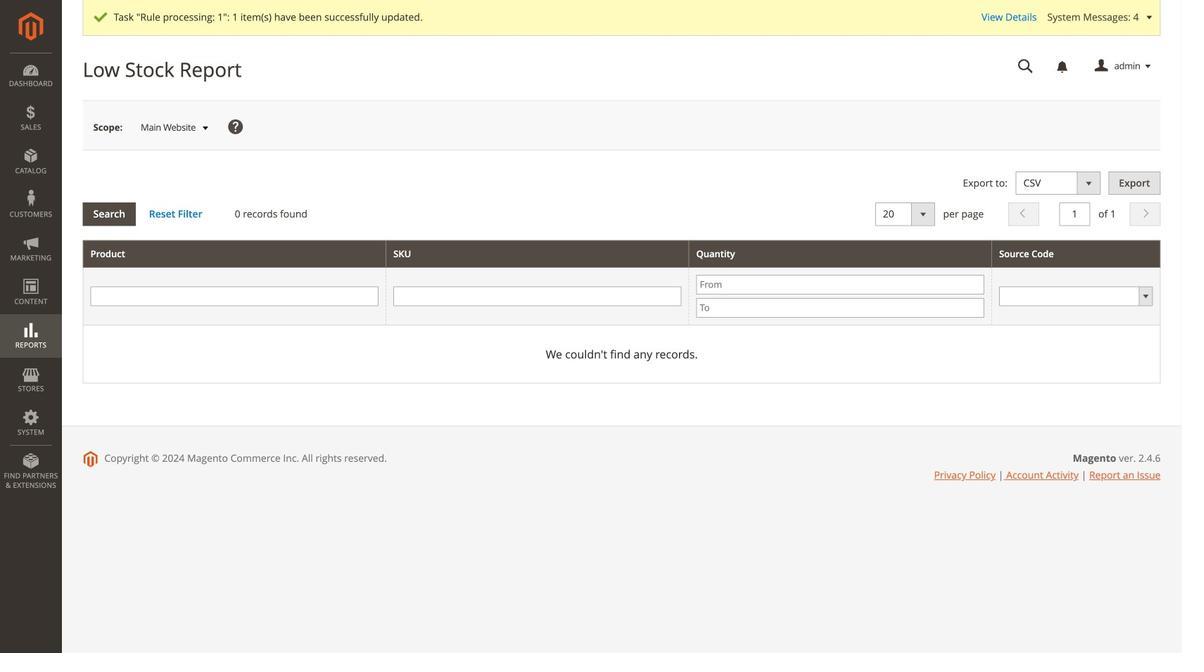 Task type: locate. For each thing, give the bounding box(es) containing it.
menu bar
[[0, 53, 62, 498]]

None text field
[[1008, 54, 1043, 79], [1059, 203, 1090, 226], [91, 287, 379, 306], [1008, 54, 1043, 79], [1059, 203, 1090, 226], [91, 287, 379, 306]]

None text field
[[393, 287, 682, 306]]

From text field
[[696, 275, 985, 295]]



Task type: vqa. For each thing, say whether or not it's contained in the screenshot.
THE FROM text box
yes



Task type: describe. For each thing, give the bounding box(es) containing it.
To text field
[[696, 298, 985, 318]]

magento admin panel image
[[19, 12, 43, 41]]



